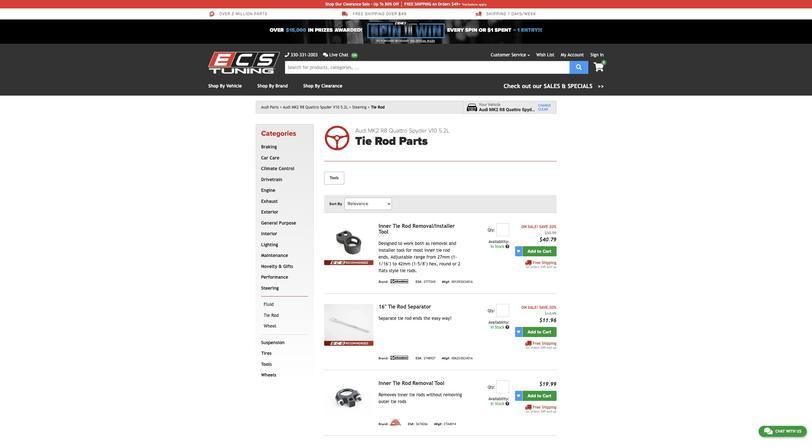 Task type: vqa. For each thing, say whether or not it's contained in the screenshot.
Porsche
no



Task type: describe. For each thing, give the bounding box(es) containing it.
with
[[786, 429, 796, 434]]

steering subcategories element
[[261, 296, 308, 335]]

tie rod inside steering subcategories element
[[264, 313, 279, 318]]

live chat
[[329, 52, 348, 57]]

cart for $11.96
[[543, 329, 551, 335]]

es#: for removal
[[408, 423, 415, 426]]

in stock for $40.79
[[491, 244, 506, 249]]

$40.79
[[539, 237, 557, 243]]

r8 for audi mk2 r8 quattro spyder v10 5.2l tie rod parts
[[381, 127, 387, 134]]

inner tie rod removal/installer tool
[[379, 223, 455, 235]]

330-331-2003 link
[[285, 52, 318, 58]]

question circle image
[[506, 325, 509, 329]]

20% for $40.79
[[549, 225, 557, 229]]

$49 right over
[[398, 12, 407, 17]]

qty: for $40.79
[[488, 228, 495, 232]]

clearance for our
[[343, 2, 361, 6]]

official
[[416, 40, 426, 42]]

specials
[[568, 83, 593, 89]]

1 horizontal spatial tools link
[[324, 172, 344, 185]]

over
[[386, 12, 397, 17]]

entry!!!
[[521, 27, 542, 33]]

off
[[393, 2, 399, 6]]

tie down removal
[[436, 248, 442, 253]]

live chat link
[[323, 52, 358, 58]]

removal
[[431, 241, 448, 246]]

shop by vehicle link
[[208, 83, 242, 89]]

3 up from the top
[[553, 410, 557, 413]]

general purpose link
[[260, 218, 307, 229]]

general
[[261, 220, 278, 226]]

0 vertical spatial chat
[[339, 52, 348, 57]]

v10 inside your vehicle audi mk2 r8 quattro spyder v10 5.2l
[[537, 107, 545, 112]]

ecs tuning recommends this product. image for inner tie rod removal/installer tool
[[324, 260, 373, 265]]

climate control link
[[260, 163, 307, 174]]

see
[[410, 40, 415, 42]]

free down $11.96 on the right bottom
[[533, 341, 541, 346]]

style
[[389, 268, 399, 273]]

brand: for inner tie rod removal tool
[[379, 423, 389, 426]]

engine link
[[260, 185, 307, 196]]

or inside "designed to work both as removal and installer tool for most inner tie rod ends. adjustable range from 27mm (1- 1/16") to 42mm (1-5/8") hex, round or 2 flats style tie rods."
[[453, 261, 457, 266]]

free down $40.79
[[533, 261, 541, 265]]

ship
[[415, 2, 423, 6]]

fluid link
[[262, 299, 307, 310]]

0 horizontal spatial 2
[[232, 12, 234, 17]]

free shipping on orders $49 and up for $40.79
[[526, 261, 557, 269]]

audi for audi mk2 r8 quattro spyder v10 5.2l
[[283, 105, 291, 110]]

orders for $11.96
[[530, 346, 540, 349]]

to down $40.79
[[537, 249, 541, 254]]

on for $11.96
[[521, 305, 527, 310]]

0 vertical spatial tie rod
[[371, 105, 385, 110]]

brand: for inner tie rod removal/installer tool
[[379, 280, 389, 284]]

shopping cart image
[[594, 63, 604, 72]]

3 qty: from the top
[[488, 385, 495, 390]]

1 add to wish list image from the top
[[517, 330, 520, 334]]

your vehicle audi mk2 r8 quattro spyder v10 5.2l
[[479, 102, 555, 112]]

shipping down "$19.99"
[[542, 405, 557, 410]]

free ship ping on orders $49+ *exclusions apply
[[404, 2, 487, 6]]

$49+
[[451, 2, 461, 6]]

to up tool
[[398, 241, 402, 246]]

customer
[[491, 52, 510, 57]]

0 horizontal spatial (1-
[[412, 261, 418, 266]]

inner tie rod removal tool
[[379, 380, 445, 386]]

*exclusions
[[462, 2, 478, 6]]

necessary.
[[395, 40, 410, 42]]

in for inner tie rod removal/installer tool
[[491, 244, 494, 249]]

mk2 for audi mk2 r8 quattro spyder v10 5.2l tie rod parts
[[368, 127, 379, 134]]

es#2777269 - 001293sch01a - inner tie rod removal/installer tool - designed to work both as removal and installer tool for most inner tie rod ends. adjustable range from 27mm (1-1/16") to 42mm (1-5/8") hex, round or 2 flats style tie rods. - schwaben - audi bmw volkswagen mercedes benz mini porsche image
[[324, 223, 373, 260]]

availability: for $40.79
[[489, 240, 509, 244]]

maintenance link
[[260, 250, 307, 261]]

tools inside category navigation element
[[261, 362, 272, 367]]

audi inside your vehicle audi mk2 r8 quattro spyder v10 5.2l
[[479, 107, 488, 112]]

mfg#: for inner tie rod removal tool
[[434, 423, 443, 426]]

wheels link
[[260, 370, 307, 381]]

in for inner tie rod removal tool
[[491, 402, 494, 406]]

v10 for audi mk2 r8 quattro spyder v10 5.2l
[[333, 105, 339, 110]]

free down "$19.99"
[[533, 405, 541, 410]]

designed to work both as removal and installer tool for most inner tie rod ends. adjustable range from 27mm (1- 1/16") to 42mm (1-5/8") hex, round or 2 flats style tie rods.
[[379, 241, 461, 273]]

5.2l for audi mk2 r8 quattro spyder v10 5.2l
[[341, 105, 348, 110]]

designed
[[379, 241, 397, 246]]

separate
[[379, 316, 397, 321]]

inner inside removes inner tie rods without removing outer tie rods
[[398, 392, 408, 397]]

outer
[[379, 399, 390, 404]]

shop by clearance
[[303, 83, 342, 89]]

flats
[[379, 268, 388, 273]]

wish
[[536, 52, 546, 57]]

my account link
[[561, 52, 584, 57]]

in stock for $11.96
[[491, 325, 506, 330]]

ping
[[423, 2, 431, 6]]

engine
[[261, 188, 275, 193]]

=
[[513, 27, 516, 33]]

to up style
[[393, 261, 397, 266]]

7
[[508, 12, 510, 17]]

both
[[415, 241, 424, 246]]

1 vertical spatial rod
[[405, 316, 412, 321]]

0 vertical spatial tools
[[330, 176, 339, 180]]

brand: for 16" tie rod separator
[[379, 357, 389, 360]]

free shipping on orders $49 and up for $11.96
[[526, 341, 557, 349]]

and down $11.96 on the right bottom
[[547, 346, 552, 349]]

tie down 42mm
[[400, 268, 406, 273]]

removes inner tie rods without removing outer tie rods
[[379, 392, 462, 404]]

interior
[[261, 231, 277, 236]]

orders
[[438, 2, 450, 6]]

save for $11.96
[[539, 305, 548, 310]]

inner inside "designed to work both as removal and installer tool for most inner tie rod ends. adjustable range from 27mm (1- 1/16") to 42mm (1-5/8") hex, round or 2 flats style tie rods."
[[424, 248, 435, 253]]

control
[[279, 166, 294, 171]]

wheels
[[261, 373, 276, 378]]

80%
[[385, 2, 392, 6]]

separate tie rod ends the easy way!
[[379, 316, 452, 321]]

us
[[797, 429, 801, 434]]

orders for $40.79
[[530, 265, 540, 269]]

add to cart for $40.79
[[528, 249, 551, 254]]

shop for shop by brand
[[257, 83, 268, 89]]

tie down 16" tie rod separator
[[398, 316, 404, 321]]

live
[[329, 52, 338, 57]]

$49 down "$19.99"
[[541, 410, 546, 413]]

drivetrain link
[[260, 174, 307, 185]]

for
[[406, 248, 412, 253]]

my
[[561, 52, 566, 57]]

1 horizontal spatial rods
[[416, 392, 425, 397]]

and down $40.79
[[547, 265, 552, 269]]

work
[[404, 241, 414, 246]]

mfg#: for 16" tie rod separator
[[442, 357, 450, 360]]

tool for inner tie rod removal/installer tool
[[379, 229, 388, 235]]

0 horizontal spatial parts
[[270, 105, 279, 110]]

inner for inner tie rod removal/installer tool
[[379, 223, 391, 229]]

rod inside steering subcategories element
[[271, 313, 279, 318]]

search image
[[576, 64, 582, 70]]

shop for shop by clearance
[[303, 83, 314, 89]]

my account
[[561, 52, 584, 57]]

parts inside audi mk2 r8 quattro spyder v10 5.2l tie rod parts
[[399, 134, 428, 148]]

over 2 million parts
[[219, 12, 268, 17]]

clear link
[[538, 107, 551, 111]]

wheel
[[264, 324, 276, 329]]

customer service button
[[491, 52, 530, 58]]

exhaust
[[261, 199, 278, 204]]

ends
[[413, 316, 422, 321]]

rod inside "designed to work both as removal and installer tool for most inner tie rod ends. adjustable range from 27mm (1- 1/16") to 42mm (1-5/8") hex, round or 2 flats style tie rods."
[[443, 248, 450, 253]]

wish list link
[[536, 52, 554, 57]]

shop for shop by vehicle
[[208, 83, 219, 89]]

cta tools - corporate logo image
[[390, 420, 401, 426]]

vehicle inside your vehicle audi mk2 r8 quattro spyder v10 5.2l
[[488, 102, 501, 107]]

as
[[426, 241, 430, 246]]

tie down removes at the bottom left
[[391, 399, 396, 404]]

3 add from the top
[[528, 393, 536, 399]]

exterior
[[261, 210, 278, 215]]

mfg#: 001293sch01a
[[442, 280, 473, 284]]

braking link
[[260, 142, 307, 153]]

car
[[261, 155, 268, 160]]

0 vertical spatial steering
[[352, 105, 367, 110]]

save for $40.79
[[539, 225, 548, 229]]

shipping down $40.79
[[542, 261, 557, 265]]

range
[[414, 254, 425, 260]]

audi for audi parts
[[261, 105, 269, 110]]

removal/installer
[[413, 223, 455, 229]]

5/8")
[[418, 261, 428, 266]]

shipping left the 7
[[486, 12, 506, 17]]

16" tie rod separator
[[379, 304, 431, 310]]

up for $11.96
[[553, 346, 557, 349]]

inner tie rod removal tool link
[[379, 380, 445, 386]]

hex,
[[429, 261, 438, 266]]

tool for inner tie rod removal tool
[[435, 380, 445, 386]]

0 horizontal spatial rods
[[398, 399, 406, 404]]

16" tie rod separator link
[[379, 304, 431, 310]]

& for novelty
[[279, 264, 282, 269]]

1 vertical spatial steering link
[[260, 283, 307, 294]]

mfg#: cta4014
[[434, 423, 456, 426]]

ecs tuning recommends this product. image for 16" tie rod separator
[[324, 341, 373, 346]]

drivetrain
[[261, 177, 282, 182]]

cart for $40.79
[[543, 249, 551, 254]]



Task type: locate. For each thing, give the bounding box(es) containing it.
0 vertical spatial brand:
[[379, 280, 389, 284]]

1 vertical spatial question circle image
[[506, 402, 509, 406]]

apply
[[479, 2, 487, 6]]

es#: left 2777269
[[416, 280, 422, 284]]

wish list
[[536, 52, 554, 57]]

clearance
[[343, 2, 361, 6], [321, 83, 342, 89]]

sale! for $40.79
[[528, 225, 538, 229]]

comments image
[[764, 427, 773, 435]]

2 vertical spatial up
[[553, 410, 557, 413]]

1 vertical spatial chat
[[775, 429, 785, 434]]

2 inside "designed to work both as removal and installer tool for most inner tie rod ends. adjustable range from 27mm (1- 1/16") to 42mm (1-5/8") hex, round or 2 flats style tie rods."
[[458, 261, 461, 266]]

0 vertical spatial (1-
[[451, 254, 457, 260]]

1 horizontal spatial quattro
[[389, 127, 407, 134]]

0 vertical spatial add to wish list image
[[517, 330, 520, 334]]

2 vertical spatial stock
[[495, 402, 504, 406]]

tool up designed
[[379, 229, 388, 235]]

add to cart button down $11.96 on the right bottom
[[522, 327, 557, 337]]

shop by clearance link
[[303, 83, 342, 89]]

1 horizontal spatial r8
[[381, 127, 387, 134]]

1 horizontal spatial v10
[[428, 127, 437, 134]]

and
[[449, 241, 456, 246], [547, 265, 552, 269], [547, 346, 552, 349], [547, 410, 552, 413]]

quattro for audi mk2 r8 quattro spyder v10 5.2l
[[305, 105, 319, 110]]

vehicle right your
[[488, 102, 501, 107]]

tie inside inner tie rod removal/installer tool
[[393, 223, 400, 229]]

1 stock from the top
[[495, 244, 504, 249]]

tools link up wheels
[[260, 359, 307, 370]]

5.2l for audi mk2 r8 quattro spyder v10 5.2l tie rod parts
[[439, 127, 450, 134]]

1 vertical spatial add to cart button
[[522, 327, 557, 337]]

20% inside on sale!                         save 20% $14.99 $11.96
[[549, 305, 557, 310]]

cart down $40.79
[[543, 249, 551, 254]]

0 horizontal spatial vehicle
[[226, 83, 242, 89]]

inner down 'inner tie rod removal tool' in the bottom of the page
[[398, 392, 408, 397]]

add to wish list image
[[517, 330, 520, 334], [517, 394, 520, 398]]

1 vertical spatial steering
[[261, 286, 279, 291]]

to down $11.96 on the right bottom
[[537, 329, 541, 335]]

schwaben - corporate logo image
[[390, 279, 409, 283], [390, 356, 409, 360]]

orders down $11.96 on the right bottom
[[530, 346, 540, 349]]

1 availability: from the top
[[489, 240, 509, 244]]

cart down "$19.99"
[[543, 393, 551, 399]]

0 vertical spatial qty:
[[488, 228, 495, 232]]

3 in stock from the top
[[491, 402, 506, 406]]

sale
[[362, 2, 370, 6]]

over left $15,000
[[270, 27, 284, 33]]

0 vertical spatial schwaben - corporate logo image
[[390, 279, 409, 283]]

up for $40.79
[[553, 265, 557, 269]]

1 vertical spatial up
[[553, 346, 557, 349]]

v10 inside audi mk2 r8 quattro spyder v10 5.2l tie rod parts
[[428, 127, 437, 134]]

on
[[432, 2, 437, 6], [526, 265, 529, 269], [526, 346, 529, 349], [526, 410, 529, 413]]

stock for $40.79
[[495, 244, 504, 249]]

1 vertical spatial (1-
[[412, 261, 418, 266]]

sign
[[590, 52, 599, 57]]

$14.99
[[545, 311, 557, 316]]

tools link up sort at the left top
[[324, 172, 344, 185]]

20%
[[549, 225, 557, 229], [549, 305, 557, 310]]

cta4014
[[444, 423, 456, 426]]

0 vertical spatial orders
[[530, 265, 540, 269]]

5.2l
[[341, 105, 348, 110], [546, 107, 555, 112], [439, 127, 450, 134]]

0 vertical spatial stock
[[495, 244, 504, 249]]

1 vertical spatial over
[[270, 27, 284, 33]]

mk2
[[292, 105, 299, 110], [489, 107, 498, 112], [368, 127, 379, 134]]

parts
[[254, 12, 268, 17]]

es#2748927 - 006253sch01a - 16" tie rod separator  - separate tie rod ends the easy way! - schwaben - audi bmw volkswagen mercedes benz mini porsche image
[[324, 304, 373, 341]]

save inside on sale!                         save 20% $14.99 $11.96
[[539, 305, 548, 310]]

0 horizontal spatial steering link
[[260, 283, 307, 294]]

every spin or $1 spent = 1 entry!!!
[[447, 27, 542, 33]]

on sale!                         save 20% $50.99 $40.79
[[521, 225, 557, 243]]

our
[[335, 2, 342, 6]]

no purchase necessary. see official rules .
[[377, 40, 435, 42]]

orders down "$19.99"
[[530, 410, 540, 413]]

0 vertical spatial on
[[521, 225, 527, 229]]

1 horizontal spatial (1-
[[451, 254, 457, 260]]

audi mk2 r8 quattro spyder v10 5.2l link
[[283, 105, 351, 110]]

3 orders from the top
[[530, 410, 540, 413]]

None number field
[[496, 223, 509, 236], [496, 304, 509, 317], [496, 381, 509, 394], [496, 223, 509, 236], [496, 304, 509, 317], [496, 381, 509, 394]]

1 horizontal spatial over
[[270, 27, 284, 33]]

2 vertical spatial in stock
[[491, 402, 506, 406]]

1 horizontal spatial chat
[[775, 429, 785, 434]]

20% up $50.99
[[549, 225, 557, 229]]

exterior link
[[260, 207, 307, 218]]

category navigation element
[[256, 124, 314, 386]]

by left brand
[[269, 83, 274, 89]]

and right removal
[[449, 241, 456, 246]]

0 vertical spatial cart
[[543, 249, 551, 254]]

$49 down $40.79
[[541, 265, 546, 269]]

audi mk2 r8 quattro spyder v10 5.2l tie rod parts
[[355, 127, 450, 148]]

1 vertical spatial tie rod
[[264, 313, 279, 318]]

rods right outer on the left
[[398, 399, 406, 404]]

2 vertical spatial add to cart
[[528, 393, 551, 399]]

sort
[[329, 202, 337, 206]]

chat left the "with"
[[775, 429, 785, 434]]

1 horizontal spatial 5.2l
[[439, 127, 450, 134]]

2 horizontal spatial quattro
[[506, 107, 521, 112]]

2 inner from the top
[[379, 380, 391, 386]]

1 vertical spatial brand:
[[379, 357, 389, 360]]

ecs tuning recommends this product. image
[[324, 260, 373, 265], [324, 341, 373, 346]]

0 vertical spatial 2
[[232, 12, 234, 17]]

1 ecs tuning recommends this product. image from the top
[[324, 260, 373, 265]]

2 ecs tuning recommends this product. image from the top
[[324, 341, 373, 346]]

1 vertical spatial tools link
[[260, 359, 307, 370]]

0 vertical spatial save
[[539, 225, 548, 229]]

0 vertical spatial tools link
[[324, 172, 344, 185]]

2 add to cart button from the top
[[522, 327, 557, 337]]

1 on from the top
[[521, 225, 527, 229]]

over for over 2 million parts
[[219, 12, 230, 17]]

1 vertical spatial cart
[[543, 329, 551, 335]]

up down $11.96 on the right bottom
[[553, 346, 557, 349]]

spyder inside your vehicle audi mk2 r8 quattro spyder v10 5.2l
[[522, 107, 536, 112]]

free shipping on orders $49 and up
[[526, 261, 557, 269], [526, 341, 557, 349], [526, 405, 557, 413]]

&
[[562, 83, 566, 89], [279, 264, 282, 269]]

save
[[539, 225, 548, 229], [539, 305, 548, 310]]

2 sale! from the top
[[528, 305, 538, 310]]

free
[[353, 12, 364, 17], [533, 261, 541, 265], [533, 341, 541, 346], [533, 405, 541, 410]]

chat inside "link"
[[775, 429, 785, 434]]

add to cart down "$19.99"
[[528, 393, 551, 399]]

and inside "designed to work both as removal and installer tool for most inner tie rod ends. adjustable range from 27mm (1- 1/16") to 42mm (1-5/8") hex, round or 2 flats style tie rods."
[[449, 241, 456, 246]]

add to cart down $11.96 on the right bottom
[[528, 329, 551, 335]]

tie inside audi mk2 r8 quattro spyder v10 5.2l tie rod parts
[[355, 134, 372, 148]]

availability:
[[489, 240, 509, 244], [489, 320, 509, 325], [489, 397, 509, 401]]

ends.
[[379, 254, 390, 260]]

free down shop our clearance sale - up to 80% off
[[353, 12, 364, 17]]

inner for inner tie rod removal tool
[[379, 380, 391, 386]]

1 horizontal spatial clearance
[[343, 2, 361, 6]]

3 availability: from the top
[[489, 397, 509, 401]]

0 horizontal spatial tie rod
[[264, 313, 279, 318]]

1 horizontal spatial tool
[[435, 380, 445, 386]]

inner inside inner tie rod removal/installer tool
[[379, 223, 391, 229]]

2 schwaben - corporate logo image from the top
[[390, 356, 409, 360]]

2 availability: from the top
[[489, 320, 509, 325]]

mfg#: left cta4014
[[434, 423, 443, 426]]

1 horizontal spatial spyder
[[409, 127, 427, 134]]

5.2l inside your vehicle audi mk2 r8 quattro spyder v10 5.2l
[[546, 107, 555, 112]]

quattro inside audi mk2 r8 quattro spyder v10 5.2l tie rod parts
[[389, 127, 407, 134]]

$15,000
[[286, 27, 306, 33]]

rods down removal
[[416, 392, 425, 397]]

ecs tuning image
[[208, 52, 280, 74]]

0 horizontal spatial over
[[219, 12, 230, 17]]

add to cart down $40.79
[[528, 249, 551, 254]]

1 horizontal spatial tie rod
[[371, 105, 385, 110]]

2 qty: from the top
[[488, 309, 495, 313]]

1 vertical spatial in stock
[[491, 325, 506, 330]]

1
[[517, 27, 520, 33]]

1 vertical spatial 2
[[458, 261, 461, 266]]

r8 for audi mk2 r8 quattro spyder v10 5.2l
[[300, 105, 304, 110]]

mfg#: left 001293sch01a
[[442, 280, 450, 284]]

free shipping on orders $49 and up down "$19.99"
[[526, 405, 557, 413]]

maintenance
[[261, 253, 288, 258]]

2 vertical spatial free shipping on orders $49 and up
[[526, 405, 557, 413]]

3 free shipping on orders $49 and up from the top
[[526, 405, 557, 413]]

mk2 inside your vehicle audi mk2 r8 quattro spyder v10 5.2l
[[489, 107, 498, 112]]

add to cart button
[[522, 246, 557, 256], [522, 327, 557, 337], [522, 391, 557, 401]]

add for $11.96
[[528, 329, 536, 335]]

free inside free shipping over $49 link
[[353, 12, 364, 17]]

shop our clearance sale - up to 80% off
[[325, 2, 399, 6]]

0 horizontal spatial or
[[453, 261, 457, 266]]

2 add to cart from the top
[[528, 329, 551, 335]]

0 horizontal spatial spyder
[[320, 105, 332, 110]]

rod up '27mm'
[[443, 248, 450, 253]]

on for $40.79
[[521, 225, 527, 229]]

rod left ends
[[405, 316, 412, 321]]

tie inside steering subcategories element
[[264, 313, 270, 318]]

(1-
[[451, 254, 457, 260], [412, 261, 418, 266]]

audi inside audi mk2 r8 quattro spyder v10 5.2l tie rod parts
[[355, 127, 366, 134]]

up down "$19.99"
[[553, 410, 557, 413]]

$11.96
[[539, 317, 557, 323]]

brand:
[[379, 280, 389, 284], [379, 357, 389, 360], [379, 423, 389, 426]]

add to cart button down "$19.99"
[[522, 391, 557, 401]]

es#: 3674266
[[408, 423, 428, 426]]

0 vertical spatial add
[[528, 249, 536, 254]]

tool up without
[[435, 380, 445, 386]]

2 cart from the top
[[543, 329, 551, 335]]

1 vertical spatial save
[[539, 305, 548, 310]]

2 up from the top
[[553, 346, 557, 349]]

vehicle
[[226, 83, 242, 89], [488, 102, 501, 107]]

in for 16" tie rod separator
[[491, 325, 494, 330]]

or left $1
[[479, 27, 486, 33]]

mfg#: left 006253sch01a
[[442, 357, 450, 360]]

es#: for removal/installer
[[416, 280, 422, 284]]

es#: left 3674266
[[408, 423, 415, 426]]

purchase
[[381, 40, 394, 42]]

0 horizontal spatial v10
[[333, 105, 339, 110]]

1 in stock from the top
[[491, 244, 506, 249]]

1 vertical spatial or
[[453, 261, 457, 266]]

3 cart from the top
[[543, 393, 551, 399]]

r8 inside audi mk2 r8 quattro spyder v10 5.2l tie rod parts
[[381, 127, 387, 134]]

car care
[[261, 155, 279, 160]]

2 vertical spatial availability:
[[489, 397, 509, 401]]

0 vertical spatial free shipping on orders $49 and up
[[526, 261, 557, 269]]

clearance for by
[[321, 83, 342, 89]]

removal
[[413, 380, 433, 386]]

2 right round
[[458, 261, 461, 266]]

shop for shop our clearance sale - up to 80% off
[[325, 2, 334, 6]]

tool inside inner tie rod removal/installer tool
[[379, 229, 388, 235]]

suspension
[[261, 340, 285, 345]]

2 horizontal spatial 5.2l
[[546, 107, 555, 112]]

1 vertical spatial stock
[[495, 325, 504, 330]]

5.2l inside audi mk2 r8 quattro spyder v10 5.2l tie rod parts
[[439, 127, 450, 134]]

2 vertical spatial es#:
[[408, 423, 415, 426]]

sign in
[[590, 52, 604, 57]]

spyder for audi mk2 r8 quattro spyder v10 5.2l
[[320, 105, 332, 110]]

save up $50.99
[[539, 225, 548, 229]]

steering inside category navigation element
[[261, 286, 279, 291]]

tires link
[[260, 348, 307, 359]]

save inside on sale!                         save 20% $50.99 $40.79
[[539, 225, 548, 229]]

es#: 2777269
[[416, 280, 436, 284]]

qty: for $11.96
[[488, 309, 495, 313]]

add to cart for $11.96
[[528, 329, 551, 335]]

phone image
[[285, 53, 289, 57]]

spent
[[495, 27, 511, 33]]

cart down $11.96 on the right bottom
[[543, 329, 551, 335]]

& right sales at right top
[[562, 83, 566, 89]]

tires
[[261, 351, 272, 356]]

3 add to cart from the top
[[528, 393, 551, 399]]

0 vertical spatial &
[[562, 83, 566, 89]]

$49 down $11.96 on the right bottom
[[541, 346, 546, 349]]

inner up from
[[424, 248, 435, 253]]

question circle image for on sale!                         save 20%
[[506, 245, 509, 249]]

1 orders from the top
[[530, 265, 540, 269]]

1 up from the top
[[553, 265, 557, 269]]

ecs tuning 'spin to win' contest logo image
[[367, 22, 445, 38]]

1 inner from the top
[[379, 223, 391, 229]]

1 vertical spatial inner
[[379, 380, 391, 386]]

rules
[[427, 40, 435, 42]]

3 brand: from the top
[[379, 423, 389, 426]]

spyder for audi mk2 r8 quattro spyder v10 5.2l tie rod parts
[[409, 127, 427, 134]]

1 save from the top
[[539, 225, 548, 229]]

schwaben - corporate logo image left es#: 2748927
[[390, 356, 409, 360]]

1 horizontal spatial vehicle
[[488, 102, 501, 107]]

v10 for audi mk2 r8 quattro spyder v10 5.2l tie rod parts
[[428, 127, 437, 134]]

1 vertical spatial &
[[279, 264, 282, 269]]

0 horizontal spatial clearance
[[321, 83, 342, 89]]

0 vertical spatial clearance
[[343, 2, 361, 6]]

1 horizontal spatial steering
[[352, 105, 367, 110]]

mfg#: for inner tie rod removal/installer tool
[[442, 280, 450, 284]]

1 horizontal spatial steering link
[[352, 105, 370, 110]]

save up $14.99
[[539, 305, 548, 310]]

0 horizontal spatial quattro
[[305, 105, 319, 110]]

2 vertical spatial brand:
[[379, 423, 389, 426]]

1 horizontal spatial or
[[479, 27, 486, 33]]

add for $40.79
[[528, 249, 536, 254]]

es#: left 2748927
[[416, 357, 422, 360]]

mk2 for audi mk2 r8 quattro spyder v10 5.2l
[[292, 105, 299, 110]]

to down "$19.99"
[[537, 393, 541, 399]]

& for sales
[[562, 83, 566, 89]]

free shipping over $49
[[353, 12, 407, 17]]

3 add to cart button from the top
[[522, 391, 557, 401]]

tie
[[371, 105, 377, 110], [355, 134, 372, 148], [393, 223, 400, 229], [388, 304, 396, 310], [264, 313, 270, 318], [393, 380, 400, 386]]

inner tie rod removal/installer tool link
[[379, 223, 455, 235]]

novelty
[[261, 264, 277, 269]]

1 question circle image from the top
[[506, 245, 509, 249]]

(1- right '27mm'
[[451, 254, 457, 260]]

0 horizontal spatial chat
[[339, 52, 348, 57]]

on inside on sale!                         save 20% $14.99 $11.96
[[521, 305, 527, 310]]

chat with us
[[775, 429, 801, 434]]

2 vertical spatial mfg#:
[[434, 423, 443, 426]]

1 vertical spatial 20%
[[549, 305, 557, 310]]

spyder inside audi mk2 r8 quattro spyder v10 5.2l tie rod parts
[[409, 127, 427, 134]]

quattro inside your vehicle audi mk2 r8 quattro spyder v10 5.2l
[[506, 107, 521, 112]]

r8 inside your vehicle audi mk2 r8 quattro spyder v10 5.2l
[[500, 107, 505, 112]]

add to cart button for $11.96
[[522, 327, 557, 337]]

1 vertical spatial vehicle
[[488, 102, 501, 107]]

tools up sort at the left top
[[330, 176, 339, 180]]

availability: for $11.96
[[489, 320, 509, 325]]

rod inside inner tie rod removal/installer tool
[[402, 223, 411, 229]]

sales & specials link
[[504, 82, 604, 90]]

audi for audi mk2 r8 quattro spyder v10 5.2l tie rod parts
[[355, 127, 366, 134]]

2 add from the top
[[528, 329, 536, 335]]

es#: for separator
[[416, 357, 422, 360]]

by for vehicle
[[220, 83, 225, 89]]

every
[[447, 27, 464, 33]]

by up audi mk2 r8 quattro spyder v10 5.2l link
[[315, 83, 320, 89]]

2 brand: from the top
[[379, 357, 389, 360]]

2 orders from the top
[[530, 346, 540, 349]]

clearance right the our
[[343, 2, 361, 6]]

vehicle down ecs tuning image
[[226, 83, 242, 89]]

on inside on sale!                         save 20% $50.99 $40.79
[[521, 225, 527, 229]]

most
[[413, 248, 423, 253]]

by down ecs tuning image
[[220, 83, 225, 89]]

clearance inside shop our clearance sale - up to 80% off link
[[343, 2, 361, 6]]

sales
[[544, 83, 560, 89]]

change
[[538, 103, 551, 107]]

1 vertical spatial tool
[[435, 380, 445, 386]]

3 stock from the top
[[495, 402, 504, 406]]

1 vertical spatial orders
[[530, 346, 540, 349]]

0 vertical spatial inner
[[379, 223, 391, 229]]

1 vertical spatial mfg#:
[[442, 357, 450, 360]]

quattro for audi mk2 r8 quattro spyder v10 5.2l tie rod parts
[[389, 127, 407, 134]]

over for over $15,000 in prizes
[[270, 27, 284, 33]]

from
[[427, 254, 436, 260]]

up down $40.79
[[553, 265, 557, 269]]

mk2 inside audi mk2 r8 quattro spyder v10 5.2l tie rod parts
[[368, 127, 379, 134]]

way!
[[442, 316, 452, 321]]

over left million
[[219, 12, 230, 17]]

tie down inner tie rod removal tool link
[[409, 392, 415, 397]]

add to cart button for $40.79
[[522, 246, 557, 256]]

free shipping on orders $49 and up down $11.96 on the right bottom
[[526, 341, 557, 349]]

1 brand: from the top
[[379, 280, 389, 284]]

es#3674266 - cta4014 - inner tie rod removal tool - removes inner tie rods without removing outer tie rods - cta tools - audi bmw volkswagen mercedes benz mini porsche image
[[324, 381, 373, 417]]

2 on from the top
[[521, 305, 527, 310]]

0 horizontal spatial tools link
[[260, 359, 307, 370]]

by right sort at the left top
[[338, 202, 342, 206]]

2 stock from the top
[[495, 325, 504, 330]]

by for clearance
[[315, 83, 320, 89]]

1 schwaben - corporate logo image from the top
[[390, 279, 409, 283]]

20% up $14.99
[[549, 305, 557, 310]]

tools down 'tires'
[[261, 362, 272, 367]]

2 vertical spatial add
[[528, 393, 536, 399]]

1 add to cart from the top
[[528, 249, 551, 254]]

2 vertical spatial qty:
[[488, 385, 495, 390]]

change link
[[538, 103, 551, 107]]

braking
[[261, 144, 277, 150]]

by for brand
[[269, 83, 274, 89]]

(1- up rods.
[[412, 261, 418, 266]]

1 horizontal spatial inner
[[424, 248, 435, 253]]

orders down $40.79
[[530, 265, 540, 269]]

climate control
[[261, 166, 294, 171]]

1 add from the top
[[528, 249, 536, 254]]

clearance up audi mk2 r8 quattro spyder v10 5.2l link
[[321, 83, 342, 89]]

schwaben - corporate logo image for inner
[[390, 279, 409, 283]]

schwaben - corporate logo image down style
[[390, 279, 409, 283]]

brand
[[276, 83, 288, 89]]

Search text field
[[285, 61, 570, 74]]

and down "$19.99"
[[547, 410, 552, 413]]

1 qty: from the top
[[488, 228, 495, 232]]

rod
[[443, 248, 450, 253], [405, 316, 412, 321]]

question circle image
[[506, 245, 509, 249], [506, 402, 509, 406]]

sale! inside on sale!                         save 20% $14.99 $11.96
[[528, 305, 538, 310]]

1 vertical spatial add to wish list image
[[517, 394, 520, 398]]

sales & specials
[[544, 83, 593, 89]]

sale! for $11.96
[[528, 305, 538, 310]]

2 horizontal spatial r8
[[500, 107, 505, 112]]

331-
[[299, 52, 308, 57]]

0 horizontal spatial mk2
[[292, 105, 299, 110]]

customer service
[[491, 52, 526, 57]]

free shipping on orders $49 and up down $40.79
[[526, 261, 557, 269]]

1 free shipping on orders $49 and up from the top
[[526, 261, 557, 269]]

or right round
[[453, 261, 457, 266]]

2 free shipping on orders $49 and up from the top
[[526, 341, 557, 349]]

schwaben - corporate logo image for 16"
[[390, 356, 409, 360]]

general purpose
[[261, 220, 296, 226]]

rod inside audi mk2 r8 quattro spyder v10 5.2l tie rod parts
[[375, 134, 396, 148]]

add to wish list image
[[517, 250, 520, 253]]

1 horizontal spatial parts
[[399, 134, 428, 148]]

1 horizontal spatial &
[[562, 83, 566, 89]]

clear
[[538, 107, 548, 111]]

2777269
[[424, 280, 436, 284]]

tool
[[379, 229, 388, 235], [435, 380, 445, 386]]

tie rod
[[371, 105, 385, 110], [264, 313, 279, 318]]

0 vertical spatial 20%
[[549, 225, 557, 229]]

330-331-2003
[[291, 52, 318, 57]]

0 vertical spatial or
[[479, 27, 486, 33]]

2748927
[[424, 357, 436, 360]]

1 vertical spatial free shipping on orders $49 and up
[[526, 341, 557, 349]]

20% inside on sale!                         save 20% $50.99 $40.79
[[549, 225, 557, 229]]

1 sale! from the top
[[528, 225, 538, 229]]

2 add to wish list image from the top
[[517, 394, 520, 398]]

20% for $11.96
[[549, 305, 557, 310]]

comments image
[[323, 53, 328, 57]]

shipping down $11.96 on the right bottom
[[542, 341, 557, 346]]

exhaust link
[[260, 196, 307, 207]]

inner up designed
[[379, 223, 391, 229]]

1 horizontal spatial tools
[[330, 176, 339, 180]]

2 20% from the top
[[549, 305, 557, 310]]

wheel link
[[262, 321, 307, 332]]

2 save from the top
[[539, 305, 548, 310]]

2 left million
[[232, 12, 234, 17]]

1 vertical spatial parts
[[399, 134, 428, 148]]

inner up removes at the bottom left
[[379, 380, 391, 386]]

& inside category navigation element
[[279, 264, 282, 269]]

1 20% from the top
[[549, 225, 557, 229]]

lighting link
[[260, 240, 307, 250]]

stock for $11.96
[[495, 325, 504, 330]]

2 vertical spatial orders
[[530, 410, 540, 413]]

performance
[[261, 275, 288, 280]]

2 question circle image from the top
[[506, 402, 509, 406]]

1 add to cart button from the top
[[522, 246, 557, 256]]

question circle image for $19.99
[[506, 402, 509, 406]]

2 in stock from the top
[[491, 325, 506, 330]]

inner
[[424, 248, 435, 253], [398, 392, 408, 397]]

0 horizontal spatial steering
[[261, 286, 279, 291]]

no
[[377, 40, 381, 42]]

chat right live
[[339, 52, 348, 57]]

0 horizontal spatial tools
[[261, 362, 272, 367]]

1 cart from the top
[[543, 249, 551, 254]]

add to cart button down $40.79
[[522, 246, 557, 256]]

001293sch01a
[[452, 280, 473, 284]]

sale! inside on sale!                         save 20% $50.99 $40.79
[[528, 225, 538, 229]]

v10
[[333, 105, 339, 110], [537, 107, 545, 112], [428, 127, 437, 134]]

& left gifts in the left of the page
[[279, 264, 282, 269]]



